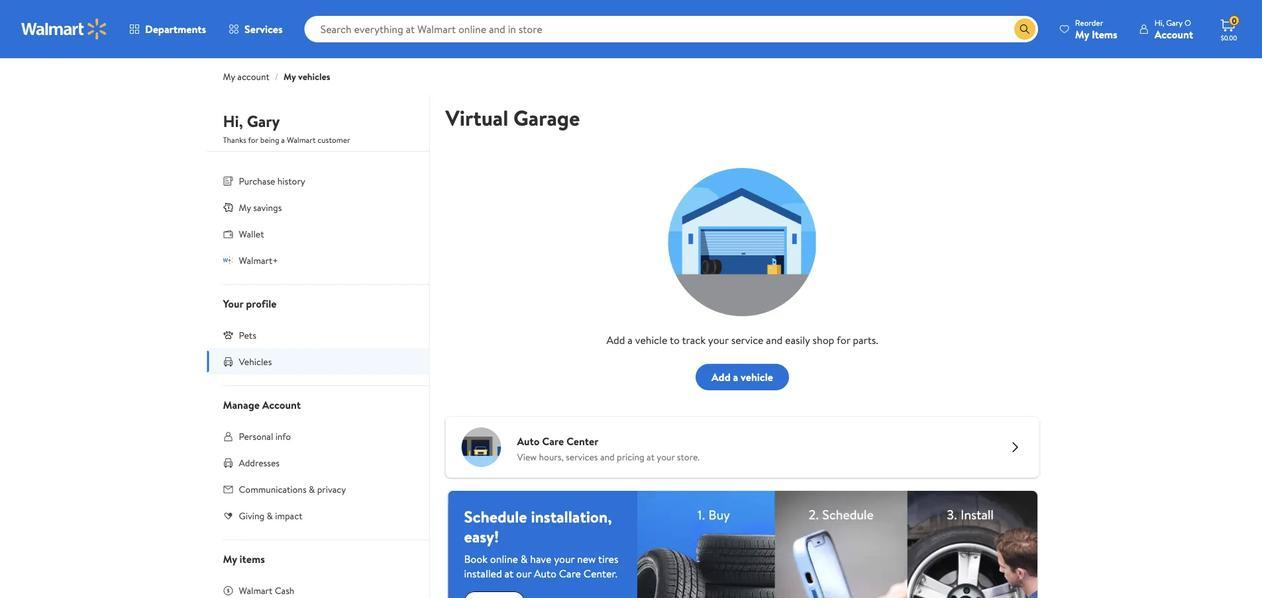 Task type: describe. For each thing, give the bounding box(es) containing it.
profile
[[246, 296, 277, 311]]

walmart image
[[21, 19, 107, 40]]

& inside schedule installation, easy! book online & have your new tires installed at our auto care center.
[[521, 553, 528, 567]]

reorder my items
[[1075, 17, 1118, 41]]

savings
[[253, 201, 282, 214]]

departments button
[[118, 13, 217, 45]]

Search search field
[[305, 16, 1038, 42]]

have
[[530, 553, 551, 567]]

add a vehicle
[[712, 370, 773, 385]]

purchase history
[[239, 175, 305, 187]]

to
[[670, 333, 680, 348]]

auto inside 'auto care center view hours, services and pricing at your store.'
[[517, 434, 540, 449]]

hi, gary o account
[[1155, 17, 1193, 41]]

vehicle for add a vehicle
[[741, 370, 773, 385]]

virtual
[[446, 103, 508, 133]]

giving & impact link
[[207, 503, 429, 530]]

services button
[[217, 13, 294, 45]]

& for communications
[[309, 483, 315, 496]]

search icon image
[[1020, 24, 1030, 34]]

walmart cash
[[239, 585, 294, 598]]

online
[[490, 553, 518, 567]]

vehicles
[[239, 355, 272, 368]]

garage
[[513, 103, 580, 133]]

center
[[566, 434, 599, 449]]

account
[[237, 70, 269, 83]]

walmart+ link
[[207, 247, 429, 274]]

book
[[464, 553, 488, 567]]

service
[[731, 333, 764, 348]]

hi, gary thanks for being a walmart customer
[[223, 110, 350, 146]]

giving
[[239, 510, 264, 523]]

o
[[1185, 17, 1191, 28]]

hours,
[[539, 451, 564, 464]]

vehicles link
[[207, 349, 429, 375]]

hi, for account
[[1155, 17, 1164, 28]]

at inside 'auto care center view hours, services and pricing at your store.'
[[647, 451, 655, 464]]

walmart+
[[239, 254, 278, 267]]

hi, for thanks for being a walmart customer
[[223, 110, 243, 133]]

info
[[275, 430, 291, 443]]

my for my savings
[[239, 201, 251, 214]]

at inside schedule installation, easy! book online & have your new tires installed at our auto care center.
[[505, 567, 514, 582]]

easy!
[[464, 526, 499, 548]]

history
[[277, 175, 305, 187]]

our
[[516, 567, 531, 582]]

care inside schedule installation, easy! book online & have your new tires installed at our auto care center.
[[559, 567, 581, 582]]

impact
[[275, 510, 302, 523]]

add a vehicle button
[[696, 364, 789, 391]]

add a vehicle to track your service and easily shop for parts.
[[607, 333, 878, 348]]

& for giving
[[267, 510, 273, 523]]

walmart cash link
[[207, 578, 429, 599]]

0 vertical spatial your
[[708, 333, 729, 348]]

shop
[[813, 333, 834, 348]]

your profile
[[223, 296, 277, 311]]

my account link
[[223, 70, 269, 83]]

icon image for pets
[[223, 330, 234, 341]]

personal info link
[[207, 424, 429, 450]]

thanks
[[223, 134, 246, 146]]

wallet link
[[207, 221, 429, 247]]

parts.
[[853, 333, 878, 348]]

schedule
[[464, 506, 527, 528]]

vehicles
[[298, 70, 330, 83]]

my items
[[223, 552, 265, 567]]

services
[[566, 451, 598, 464]]

track
[[682, 333, 706, 348]]

items
[[1092, 27, 1118, 41]]

$0.00
[[1221, 33, 1237, 42]]

1 horizontal spatial for
[[837, 333, 850, 348]]



Task type: vqa. For each thing, say whether or not it's contained in the screenshot.
Ad disclaimer and feedback icon Apple
no



Task type: locate. For each thing, give the bounding box(es) containing it.
account
[[1155, 27, 1193, 41], [262, 398, 301, 412]]

1 horizontal spatial gary
[[1166, 17, 1183, 28]]

& right giving
[[267, 510, 273, 523]]

and
[[766, 333, 783, 348], [600, 451, 615, 464]]

addresses
[[239, 457, 280, 470]]

1 horizontal spatial vehicle
[[741, 370, 773, 385]]

vehicle for add a vehicle to track your service and easily shop for parts.
[[635, 333, 667, 348]]

& inside communications & privacy link
[[309, 483, 315, 496]]

icon image inside my savings link
[[223, 202, 234, 213]]

3 icon image from the top
[[223, 330, 234, 341]]

2 horizontal spatial a
[[733, 370, 738, 385]]

0 vertical spatial gary
[[1166, 17, 1183, 28]]

vehicle inside button
[[741, 370, 773, 385]]

hi, left o
[[1155, 17, 1164, 28]]

communications & privacy link
[[207, 477, 429, 503]]

1 horizontal spatial hi,
[[1155, 17, 1164, 28]]

0 horizontal spatial your
[[554, 553, 575, 567]]

add for add a vehicle
[[712, 370, 731, 385]]

1 vertical spatial and
[[600, 451, 615, 464]]

1 horizontal spatial a
[[628, 333, 633, 348]]

purchase
[[239, 175, 275, 187]]

0 vertical spatial add
[[607, 333, 625, 348]]

1 vertical spatial gary
[[247, 110, 280, 133]]

1 horizontal spatial walmart
[[287, 134, 316, 146]]

your inside 'auto care center view hours, services and pricing at your store.'
[[657, 451, 675, 464]]

my
[[1075, 27, 1089, 41], [223, 70, 235, 83], [284, 70, 296, 83], [239, 201, 251, 214], [223, 552, 237, 567]]

my savings
[[239, 201, 282, 214]]

0 horizontal spatial gary
[[247, 110, 280, 133]]

gary inside hi, gary o account
[[1166, 17, 1183, 28]]

my savings link
[[207, 194, 429, 221]]

hi,
[[1155, 17, 1164, 28], [223, 110, 243, 133]]

1 vertical spatial add
[[712, 370, 731, 385]]

0 vertical spatial &
[[309, 483, 315, 496]]

my left 'savings'
[[239, 201, 251, 214]]

add inside button
[[712, 370, 731, 385]]

hi, gary link
[[223, 110, 280, 138]]

wallet
[[239, 228, 264, 240]]

0 vertical spatial hi,
[[1155, 17, 1164, 28]]

cash
[[275, 585, 294, 598]]

a for add a vehicle
[[733, 370, 738, 385]]

my left items
[[223, 552, 237, 567]]

gary left o
[[1166, 17, 1183, 28]]

&
[[309, 483, 315, 496], [267, 510, 273, 523], [521, 553, 528, 567]]

and inside 'auto care center view hours, services and pricing at your store.'
[[600, 451, 615, 464]]

vehicle left to
[[635, 333, 667, 348]]

icon image for walmart+
[[223, 255, 234, 266]]

my vehicles link
[[284, 70, 330, 83]]

icon image inside the walmart+ link
[[223, 255, 234, 266]]

walmart right being
[[287, 134, 316, 146]]

my right /
[[284, 70, 296, 83]]

purchase history link
[[207, 168, 429, 194]]

auto
[[517, 434, 540, 449], [534, 567, 557, 582]]

my left account
[[223, 70, 235, 83]]

account left $0.00
[[1155, 27, 1193, 41]]

0 vertical spatial walmart
[[287, 134, 316, 146]]

add left to
[[607, 333, 625, 348]]

icon image left walmart+
[[223, 255, 234, 266]]

my for my account / my vehicles
[[223, 70, 235, 83]]

a
[[281, 134, 285, 146], [628, 333, 633, 348], [733, 370, 738, 385]]

view
[[517, 451, 537, 464]]

1 horizontal spatial and
[[766, 333, 783, 348]]

my left items at the top of page
[[1075, 27, 1089, 41]]

at left 'our'
[[505, 567, 514, 582]]

communications
[[239, 483, 306, 496]]

& left have
[[521, 553, 528, 567]]

walmart inside hi, gary thanks for being a walmart customer
[[287, 134, 316, 146]]

add for add a vehicle to track your service and easily shop for parts.
[[607, 333, 625, 348]]

1 horizontal spatial add
[[712, 370, 731, 385]]

items
[[240, 552, 265, 567]]

vehicle
[[635, 333, 667, 348], [741, 370, 773, 385]]

easily
[[785, 333, 810, 348]]

care inside 'auto care center view hours, services and pricing at your store.'
[[542, 434, 564, 449]]

manage
[[223, 398, 260, 412]]

schedule installation, easy! book online & have your new tires installed at our auto care center.
[[464, 506, 618, 582]]

1 vertical spatial vehicle
[[741, 370, 773, 385]]

your left store.
[[657, 451, 675, 464]]

gary up being
[[247, 110, 280, 133]]

1 vertical spatial auto
[[534, 567, 557, 582]]

1 vertical spatial hi,
[[223, 110, 243, 133]]

1 vertical spatial account
[[262, 398, 301, 412]]

communications & privacy
[[239, 483, 346, 496]]

1 horizontal spatial at
[[647, 451, 655, 464]]

your left new
[[554, 553, 575, 567]]

2 vertical spatial &
[[521, 553, 528, 567]]

departments
[[145, 22, 206, 36]]

auto right 'our'
[[534, 567, 557, 582]]

care up hours,
[[542, 434, 564, 449]]

0 vertical spatial auto
[[517, 434, 540, 449]]

0
[[1232, 15, 1237, 26]]

your
[[708, 333, 729, 348], [657, 451, 675, 464], [554, 553, 575, 567]]

0 horizontal spatial &
[[267, 510, 273, 523]]

/
[[275, 70, 278, 83]]

1 vertical spatial for
[[837, 333, 850, 348]]

& left privacy
[[309, 483, 315, 496]]

privacy
[[317, 483, 346, 496]]

1 vertical spatial your
[[657, 451, 675, 464]]

0 horizontal spatial vehicle
[[635, 333, 667, 348]]

icon image inside pets link
[[223, 330, 234, 341]]

addresses link
[[207, 450, 429, 477]]

auto up view
[[517, 434, 540, 449]]

1 horizontal spatial &
[[309, 483, 315, 496]]

0 vertical spatial vehicle
[[635, 333, 667, 348]]

0 vertical spatial for
[[248, 134, 258, 146]]

0 horizontal spatial add
[[607, 333, 625, 348]]

1 vertical spatial at
[[505, 567, 514, 582]]

1 horizontal spatial account
[[1155, 27, 1193, 41]]

for left being
[[248, 134, 258, 146]]

add down add a vehicle to track your service and easily shop for parts.
[[712, 370, 731, 385]]

icon image
[[223, 202, 234, 213], [223, 255, 234, 266], [223, 330, 234, 341]]

pricing
[[617, 451, 644, 464]]

0 vertical spatial at
[[647, 451, 655, 464]]

manage account
[[223, 398, 301, 412]]

a left to
[[628, 333, 633, 348]]

1 horizontal spatial your
[[657, 451, 675, 464]]

care
[[542, 434, 564, 449], [559, 567, 581, 582]]

1 vertical spatial walmart
[[239, 585, 273, 598]]

hi, up thanks
[[223, 110, 243, 133]]

account up info
[[262, 398, 301, 412]]

pets link
[[207, 322, 429, 349]]

your
[[223, 296, 243, 311]]

icon image left 'my savings'
[[223, 202, 234, 213]]

1 vertical spatial icon image
[[223, 255, 234, 266]]

auto care center view hours, services and pricing at your store.
[[517, 434, 700, 464]]

walmart
[[287, 134, 316, 146], [239, 585, 273, 598]]

at
[[647, 451, 655, 464], [505, 567, 514, 582]]

auto inside schedule installation, easy! book online & have your new tires installed at our auto care center.
[[534, 567, 557, 582]]

a inside button
[[733, 370, 738, 385]]

hi, inside hi, gary thanks for being a walmart customer
[[223, 110, 243, 133]]

walmart left the cash
[[239, 585, 273, 598]]

being
[[260, 134, 279, 146]]

2 vertical spatial your
[[554, 553, 575, 567]]

my account / my vehicles
[[223, 70, 330, 83]]

0 horizontal spatial for
[[248, 134, 258, 146]]

at right pricing
[[647, 451, 655, 464]]

new
[[577, 553, 596, 567]]

your right track
[[708, 333, 729, 348]]

care left "center."
[[559, 567, 581, 582]]

gary
[[1166, 17, 1183, 28], [247, 110, 280, 133]]

installation,
[[531, 506, 612, 528]]

pets
[[239, 329, 256, 342]]

1 vertical spatial a
[[628, 333, 633, 348]]

a for add a vehicle to track your service and easily shop for parts.
[[628, 333, 633, 348]]

gary inside hi, gary thanks for being a walmart customer
[[247, 110, 280, 133]]

0 vertical spatial icon image
[[223, 202, 234, 213]]

installed
[[464, 567, 502, 582]]

icon image for my savings
[[223, 202, 234, 213]]

a inside hi, gary thanks for being a walmart customer
[[281, 134, 285, 146]]

add
[[607, 333, 625, 348], [712, 370, 731, 385]]

for right shop
[[837, 333, 850, 348]]

0 vertical spatial account
[[1155, 27, 1193, 41]]

gary for for
[[247, 110, 280, 133]]

0 horizontal spatial and
[[600, 451, 615, 464]]

personal info
[[239, 430, 291, 443]]

personal
[[239, 430, 273, 443]]

2 horizontal spatial your
[[708, 333, 729, 348]]

and left pricing
[[600, 451, 615, 464]]

center.
[[584, 567, 617, 582]]

your inside schedule installation, easy! book online & have your new tires installed at our auto care center.
[[554, 553, 575, 567]]

my inside reorder my items
[[1075, 27, 1089, 41]]

store.
[[677, 451, 700, 464]]

customer
[[318, 134, 350, 146]]

for
[[248, 134, 258, 146], [837, 333, 850, 348]]

0 horizontal spatial at
[[505, 567, 514, 582]]

0 horizontal spatial walmart
[[239, 585, 273, 598]]

giving & impact
[[239, 510, 302, 523]]

2 vertical spatial a
[[733, 370, 738, 385]]

0 horizontal spatial hi,
[[223, 110, 243, 133]]

my for my items
[[223, 552, 237, 567]]

vehicle down service at the bottom of the page
[[741, 370, 773, 385]]

2 icon image from the top
[[223, 255, 234, 266]]

0 horizontal spatial a
[[281, 134, 285, 146]]

1 vertical spatial &
[[267, 510, 273, 523]]

1 icon image from the top
[[223, 202, 234, 213]]

0 horizontal spatial account
[[262, 398, 301, 412]]

0 vertical spatial a
[[281, 134, 285, 146]]

services
[[245, 22, 283, 36]]

a right being
[[281, 134, 285, 146]]

0 vertical spatial and
[[766, 333, 783, 348]]

1 vertical spatial care
[[559, 567, 581, 582]]

reorder
[[1075, 17, 1103, 28]]

auto care center image
[[1007, 440, 1023, 456]]

a down add a vehicle to track your service and easily shop for parts.
[[733, 370, 738, 385]]

for inside hi, gary thanks for being a walmart customer
[[248, 134, 258, 146]]

2 vertical spatial icon image
[[223, 330, 234, 341]]

virtual garage
[[446, 103, 580, 133]]

0 vertical spatial care
[[542, 434, 564, 449]]

icon image left pets
[[223, 330, 234, 341]]

tires
[[598, 553, 618, 567]]

and left easily at right bottom
[[766, 333, 783, 348]]

Walmart Site-Wide search field
[[305, 16, 1038, 42]]

2 horizontal spatial &
[[521, 553, 528, 567]]

hi, inside hi, gary o account
[[1155, 17, 1164, 28]]

& inside giving & impact "link"
[[267, 510, 273, 523]]

gary for account
[[1166, 17, 1183, 28]]



